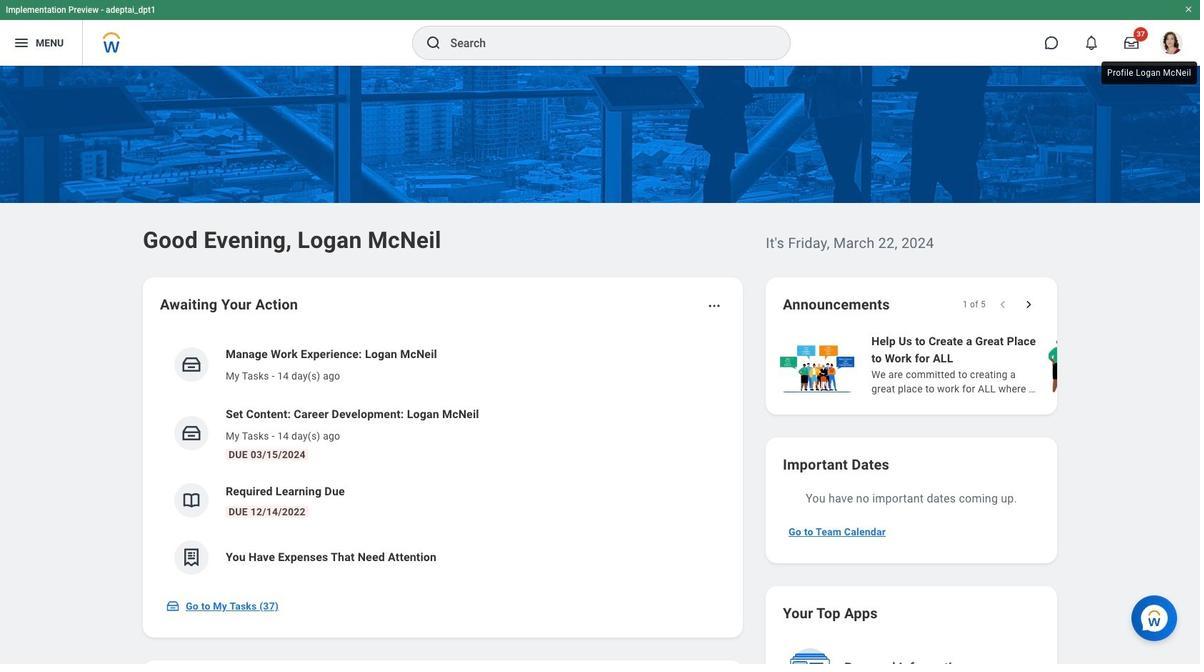 Task type: vqa. For each thing, say whether or not it's contained in the screenshot.
"banner"
yes



Task type: describe. For each thing, give the bounding box(es) containing it.
inbox large image
[[1125, 36, 1139, 50]]

0 horizontal spatial list
[[160, 335, 726, 586]]

chevron right small image
[[1022, 297, 1036, 312]]

Search Workday  search field
[[451, 27, 761, 59]]

chevron left small image
[[996, 297, 1011, 312]]

search image
[[425, 34, 442, 51]]



Task type: locate. For each thing, give the bounding box(es) containing it.
book open image
[[181, 490, 202, 511]]

0 vertical spatial inbox image
[[181, 354, 202, 375]]

list
[[778, 332, 1201, 397], [160, 335, 726, 586]]

main content
[[0, 66, 1201, 664]]

profile logan mcneil image
[[1161, 31, 1184, 57]]

notifications large image
[[1085, 36, 1099, 50]]

2 inbox image from the top
[[181, 422, 202, 444]]

1 horizontal spatial list
[[778, 332, 1201, 397]]

1 inbox image from the top
[[181, 354, 202, 375]]

related actions image
[[708, 299, 722, 313]]

1 vertical spatial inbox image
[[181, 422, 202, 444]]

dashboard expenses image
[[181, 547, 202, 568]]

inbox image
[[166, 599, 180, 613]]

tooltip
[[1099, 59, 1201, 87]]

close environment banner image
[[1185, 5, 1194, 14]]

status
[[963, 299, 986, 310]]

banner
[[0, 0, 1201, 66]]

justify image
[[13, 34, 30, 51]]

inbox image
[[181, 354, 202, 375], [181, 422, 202, 444]]



